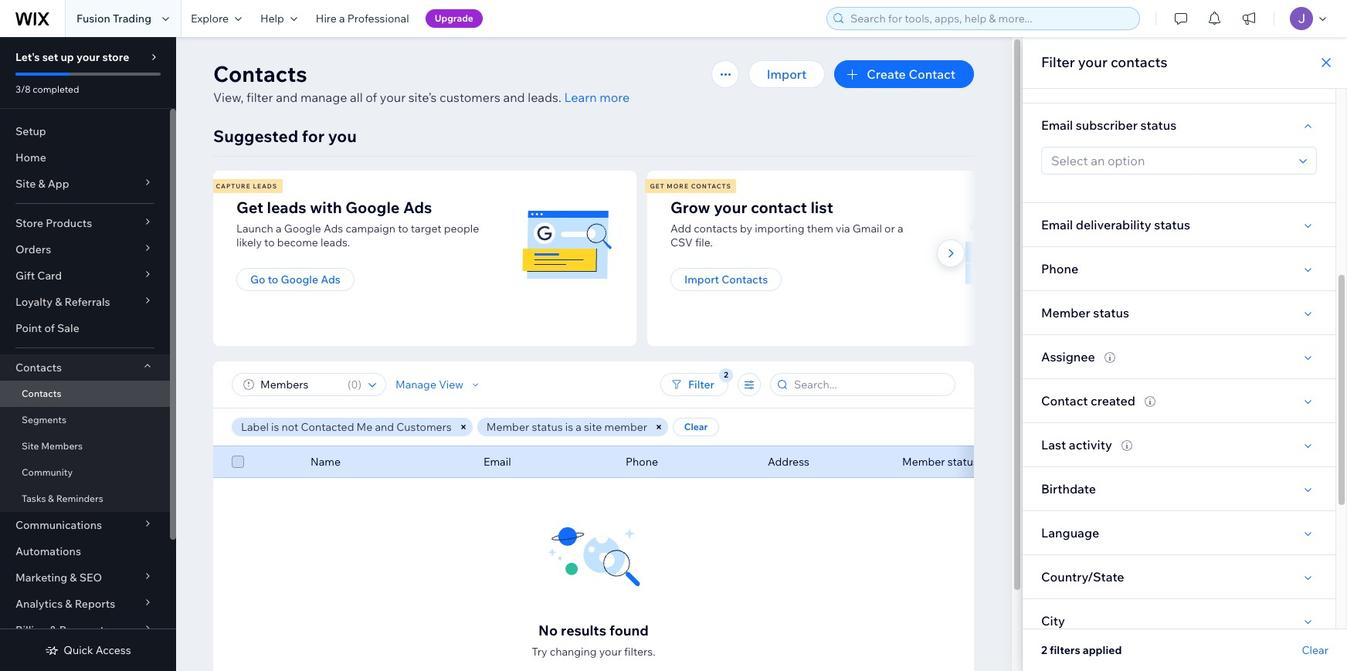 Task type: locate. For each thing, give the bounding box(es) containing it.
1 horizontal spatial and
[[375, 420, 394, 434]]

to left target
[[398, 222, 409, 236]]

0 horizontal spatial member status
[[903, 455, 979, 469]]

to right the 'likely' at the left top
[[264, 236, 275, 250]]

None checkbox
[[232, 453, 244, 471]]

Select an option field
[[1047, 148, 1295, 174]]

of inside the point of sale link
[[44, 321, 55, 335]]

0 vertical spatial contacts
[[1111, 53, 1168, 71]]

contacts inside "contacts view, filter and manage all of your site's customers and leads. learn more"
[[213, 60, 307, 87]]

0 horizontal spatial import
[[685, 273, 720, 287]]

marketing
[[15, 571, 67, 585]]

filter inside button
[[689, 378, 715, 392]]

your inside grow your contact list add contacts by importing them via gmail or a csv file.
[[714, 198, 748, 217]]

google down leads
[[284, 222, 321, 236]]

2 vertical spatial google
[[281, 273, 318, 287]]

all
[[350, 90, 363, 105]]

0 horizontal spatial is
[[271, 420, 279, 434]]

point of sale link
[[0, 315, 170, 342]]

contacted
[[301, 420, 354, 434]]

email subscriber status
[[1042, 117, 1177, 133]]

let's
[[15, 50, 40, 64]]

import for import contacts
[[685, 273, 720, 287]]

import contacts
[[685, 273, 768, 287]]

segments
[[22, 414, 66, 426]]

import button
[[749, 60, 826, 88]]

0 vertical spatial clear
[[685, 421, 708, 433]]

leads. left learn
[[528, 90, 562, 105]]

& inside "popup button"
[[55, 295, 62, 309]]

site inside dropdown button
[[15, 177, 36, 191]]

become
[[277, 236, 318, 250]]

0 horizontal spatial clear button
[[673, 418, 720, 437]]

contact right "create"
[[909, 66, 956, 82]]

city
[[1042, 614, 1066, 629]]

ads down get leads with google ads launch a google ads campaign to target people likely to become leads.
[[321, 273, 341, 287]]

clear
[[685, 421, 708, 433], [1303, 644, 1329, 658]]

& for analytics
[[65, 597, 72, 611]]

1 horizontal spatial member status
[[1042, 305, 1130, 321]]

site
[[15, 177, 36, 191], [22, 441, 39, 452]]

leads. inside "contacts view, filter and manage all of your site's customers and leads. learn more"
[[528, 90, 562, 105]]

phone down "member"
[[626, 455, 658, 469]]

contacts up the email subscriber status
[[1111, 53, 1168, 71]]

& left app
[[38, 177, 45, 191]]

automations link
[[0, 539, 170, 565]]

google up campaign
[[346, 198, 400, 217]]

2 vertical spatial member
[[903, 455, 946, 469]]

is left 'not'
[[271, 420, 279, 434]]

0 vertical spatial contact
[[909, 66, 956, 82]]

store
[[102, 50, 129, 64]]

ads inside button
[[321, 273, 341, 287]]

tasks
[[22, 493, 46, 505]]

1 vertical spatial clear
[[1303, 644, 1329, 658]]

sidebar element
[[0, 37, 176, 672]]

customers
[[440, 90, 501, 105]]

1 horizontal spatial import
[[767, 66, 807, 82]]

& inside popup button
[[70, 571, 77, 585]]

& right 'loyalty'
[[55, 295, 62, 309]]

store
[[15, 216, 43, 230]]

1 vertical spatial email
[[1042, 217, 1074, 233]]

more
[[600, 90, 630, 105]]

is left site
[[565, 420, 574, 434]]

0 vertical spatial site
[[15, 177, 36, 191]]

member
[[1042, 305, 1091, 321], [487, 420, 530, 434], [903, 455, 946, 469]]

clear inside button
[[685, 421, 708, 433]]

0 horizontal spatial clear
[[685, 421, 708, 433]]

&
[[38, 177, 45, 191], [55, 295, 62, 309], [48, 493, 54, 505], [70, 571, 77, 585], [65, 597, 72, 611], [50, 624, 57, 638]]

& right the billing
[[50, 624, 57, 638]]

1 vertical spatial site
[[22, 441, 39, 452]]

1 vertical spatial leads.
[[321, 236, 350, 250]]

go to google ads
[[250, 273, 341, 287]]

site down segments
[[22, 441, 39, 452]]

your up "by"
[[714, 198, 748, 217]]

gift card
[[15, 269, 62, 283]]

1 vertical spatial ads
[[324, 222, 343, 236]]

1 horizontal spatial leads.
[[528, 90, 562, 105]]

a
[[339, 12, 345, 26], [276, 222, 282, 236], [898, 222, 904, 236], [576, 420, 582, 434]]

of right the all on the top left of page
[[366, 90, 377, 105]]

1 horizontal spatial contact
[[1042, 393, 1089, 409]]

0 horizontal spatial filter
[[689, 378, 715, 392]]

your left site's
[[380, 90, 406, 105]]

1 horizontal spatial of
[[366, 90, 377, 105]]

filter your contacts
[[1042, 53, 1168, 71]]

assignee
[[1042, 349, 1096, 365]]

your right 'up'
[[76, 50, 100, 64]]

leads
[[267, 198, 307, 217]]

view,
[[213, 90, 244, 105]]

your down found
[[599, 645, 622, 659]]

1 vertical spatial filter
[[689, 378, 715, 392]]

(
[[348, 378, 351, 392]]

a right or
[[898, 222, 904, 236]]

set
[[42, 50, 58, 64]]

and right filter
[[276, 90, 298, 105]]

up
[[61, 50, 74, 64]]

your inside sidebar element
[[76, 50, 100, 64]]

ads up target
[[403, 198, 432, 217]]

get
[[650, 182, 665, 190]]

clear button
[[673, 418, 720, 437], [1303, 644, 1329, 658]]

help
[[260, 12, 284, 26]]

google down the 'become'
[[281, 273, 318, 287]]

results
[[561, 622, 607, 640]]

google inside button
[[281, 273, 318, 287]]

2
[[1042, 644, 1048, 658]]

0 vertical spatial member
[[1042, 305, 1091, 321]]

is
[[271, 420, 279, 434], [565, 420, 574, 434]]

tasks & reminders
[[22, 493, 103, 505]]

0 horizontal spatial contact
[[909, 66, 956, 82]]

completed
[[33, 83, 79, 95]]

phone down deliverability
[[1042, 261, 1079, 277]]

contacts button
[[0, 355, 170, 381]]

site down home
[[15, 177, 36, 191]]

contacts down point of sale
[[15, 361, 62, 375]]

leads. down with
[[321, 236, 350, 250]]

1 vertical spatial member
[[487, 420, 530, 434]]

1 is from the left
[[271, 420, 279, 434]]

& right tasks
[[48, 493, 54, 505]]

marketing & seo
[[15, 571, 102, 585]]

list
[[811, 198, 834, 217]]

& inside dropdown button
[[50, 624, 57, 638]]

and right customers at the top left
[[503, 90, 525, 105]]

contacts
[[1111, 53, 1168, 71], [694, 222, 738, 236]]

1 vertical spatial phone
[[626, 455, 658, 469]]

contacts up filter
[[213, 60, 307, 87]]

2 vertical spatial email
[[484, 455, 511, 469]]

0 vertical spatial filter
[[1042, 53, 1076, 71]]

phone
[[1042, 261, 1079, 277], [626, 455, 658, 469]]

contact
[[909, 66, 956, 82], [1042, 393, 1089, 409]]

created
[[1091, 393, 1136, 409]]

manage view button
[[396, 378, 482, 392]]

you
[[328, 126, 357, 146]]

google
[[346, 198, 400, 217], [284, 222, 321, 236], [281, 273, 318, 287]]

1 horizontal spatial is
[[565, 420, 574, 434]]

no results found try changing your filters.
[[532, 622, 656, 659]]

of left sale
[[44, 321, 55, 335]]

0 vertical spatial email
[[1042, 117, 1074, 133]]

learn more button
[[565, 88, 630, 107]]

billing & payments button
[[0, 617, 170, 644]]

0 vertical spatial ads
[[403, 198, 432, 217]]

by
[[740, 222, 753, 236]]

learn
[[565, 90, 597, 105]]

1 vertical spatial contacts
[[694, 222, 738, 236]]

importing
[[755, 222, 805, 236]]

last activity
[[1042, 437, 1113, 453]]

to
[[398, 222, 409, 236], [264, 236, 275, 250], [268, 273, 278, 287]]

to right go
[[268, 273, 278, 287]]

contact down assignee on the bottom of the page
[[1042, 393, 1089, 409]]

no
[[539, 622, 558, 640]]

last
[[1042, 437, 1067, 453]]

a inside grow your contact list add contacts by importing them via gmail or a csv file.
[[898, 222, 904, 236]]

contacts up segments
[[22, 388, 61, 400]]

0 vertical spatial leads.
[[528, 90, 562, 105]]

ads down with
[[324, 222, 343, 236]]

2 vertical spatial ads
[[321, 273, 341, 287]]

contacts
[[691, 182, 732, 190]]

0 vertical spatial phone
[[1042, 261, 1079, 277]]

contacts inside contacts dropdown button
[[15, 361, 62, 375]]

suggested
[[213, 126, 298, 146]]

1 horizontal spatial phone
[[1042, 261, 1079, 277]]

( 0 )
[[348, 378, 362, 392]]

0 horizontal spatial of
[[44, 321, 55, 335]]

& inside dropdown button
[[38, 177, 45, 191]]

applied
[[1083, 644, 1122, 658]]

list containing get leads with google ads
[[211, 171, 1077, 346]]

target
[[411, 222, 442, 236]]

site members link
[[0, 434, 170, 460]]

reports
[[75, 597, 115, 611]]

1 horizontal spatial member
[[903, 455, 946, 469]]

0 vertical spatial clear button
[[673, 418, 720, 437]]

1 vertical spatial clear button
[[1303, 644, 1329, 658]]

0 horizontal spatial leads.
[[321, 236, 350, 250]]

your up subscriber
[[1079, 53, 1108, 71]]

0 vertical spatial of
[[366, 90, 377, 105]]

birthdate
[[1042, 481, 1097, 497]]

1 horizontal spatial filter
[[1042, 53, 1076, 71]]

& inside "dropdown button"
[[65, 597, 72, 611]]

1 vertical spatial import
[[685, 273, 720, 287]]

0 horizontal spatial contacts
[[694, 222, 738, 236]]

orders button
[[0, 236, 170, 263]]

1 horizontal spatial clear
[[1303, 644, 1329, 658]]

list
[[211, 171, 1077, 346]]

& left reports
[[65, 597, 72, 611]]

1 horizontal spatial contacts
[[1111, 53, 1168, 71]]

payments
[[59, 624, 110, 638]]

contacts view, filter and manage all of your site's customers and leads. learn more
[[213, 60, 630, 105]]

contacts left "by"
[[694, 222, 738, 236]]

billing & payments
[[15, 624, 110, 638]]

clear for "clear" button to the right
[[1303, 644, 1329, 658]]

and right me
[[375, 420, 394, 434]]

0 vertical spatial import
[[767, 66, 807, 82]]

loyalty & referrals button
[[0, 289, 170, 315]]

)
[[358, 378, 362, 392]]

contacts down "by"
[[722, 273, 768, 287]]

site members
[[22, 441, 83, 452]]

file.
[[695, 236, 713, 250]]

quick access button
[[45, 644, 131, 658]]

& left seo
[[70, 571, 77, 585]]

1 vertical spatial of
[[44, 321, 55, 335]]

sale
[[57, 321, 79, 335]]

your inside "contacts view, filter and manage all of your site's customers and leads. learn more"
[[380, 90, 406, 105]]

changing
[[550, 645, 597, 659]]

a down leads
[[276, 222, 282, 236]]

to inside button
[[268, 273, 278, 287]]



Task type: vqa. For each thing, say whether or not it's contained in the screenshot.
Wix Stores logo
no



Task type: describe. For each thing, give the bounding box(es) containing it.
0 horizontal spatial phone
[[626, 455, 658, 469]]

Unsaved view field
[[256, 374, 343, 396]]

site
[[584, 420, 602, 434]]

for
[[302, 126, 325, 146]]

analytics & reports
[[15, 597, 115, 611]]

filter button
[[661, 373, 729, 396]]

trading
[[113, 12, 151, 26]]

& for billing
[[50, 624, 57, 638]]

explore
[[191, 12, 229, 26]]

quick
[[64, 644, 93, 658]]

name
[[311, 455, 341, 469]]

1 vertical spatial google
[[284, 222, 321, 236]]

import contacts button
[[671, 268, 782, 291]]

contact
[[751, 198, 808, 217]]

get leads with google ads launch a google ads campaign to target people likely to become leads.
[[236, 198, 479, 250]]

a right hire
[[339, 12, 345, 26]]

found
[[610, 622, 649, 640]]

go to google ads button
[[236, 268, 355, 291]]

0 vertical spatial member status
[[1042, 305, 1130, 321]]

capture
[[216, 182, 251, 190]]

site for site & app
[[15, 177, 36, 191]]

activity
[[1069, 437, 1113, 453]]

manage view
[[396, 378, 464, 392]]

1 horizontal spatial clear button
[[1303, 644, 1329, 658]]

0 horizontal spatial and
[[276, 90, 298, 105]]

2 horizontal spatial member
[[1042, 305, 1091, 321]]

email for email deliverability status
[[1042, 217, 1074, 233]]

me
[[357, 420, 373, 434]]

3/8
[[15, 83, 31, 95]]

contacts inside contacts link
[[22, 388, 61, 400]]

your inside no results found try changing your filters.
[[599, 645, 622, 659]]

marketing & seo button
[[0, 565, 170, 591]]

contacts inside import contacts button
[[722, 273, 768, 287]]

grow
[[671, 198, 711, 217]]

communications
[[15, 519, 102, 532]]

of inside "contacts view, filter and manage all of your site's customers and leads. learn more"
[[366, 90, 377, 105]]

upgrade
[[435, 12, 474, 24]]

filter for filter your contacts
[[1042, 53, 1076, 71]]

0 vertical spatial google
[[346, 198, 400, 217]]

a left site
[[576, 420, 582, 434]]

filter for filter
[[689, 378, 715, 392]]

site's
[[409, 90, 437, 105]]

get
[[236, 198, 263, 217]]

member status is a site member
[[487, 420, 648, 434]]

contacts inside grow your contact list add contacts by importing them via gmail or a csv file.
[[694, 222, 738, 236]]

deliverability
[[1076, 217, 1152, 233]]

gift
[[15, 269, 35, 283]]

via
[[836, 222, 851, 236]]

Search... field
[[790, 374, 951, 396]]

hire a professional link
[[307, 0, 419, 37]]

gift card button
[[0, 263, 170, 289]]

3/8 completed
[[15, 83, 79, 95]]

fusion
[[77, 12, 110, 26]]

members
[[41, 441, 83, 452]]

store products button
[[0, 210, 170, 236]]

more
[[667, 182, 689, 190]]

store products
[[15, 216, 92, 230]]

clear for the top "clear" button
[[685, 421, 708, 433]]

campaign
[[346, 222, 396, 236]]

& for marketing
[[70, 571, 77, 585]]

address
[[768, 455, 810, 469]]

create contact
[[867, 66, 956, 82]]

get more contacts
[[650, 182, 732, 190]]

member
[[605, 420, 648, 434]]

orders
[[15, 243, 51, 257]]

contacts link
[[0, 381, 170, 407]]

filters
[[1050, 644, 1081, 658]]

people
[[444, 222, 479, 236]]

professional
[[348, 12, 409, 26]]

email for email subscriber status
[[1042, 117, 1074, 133]]

2 horizontal spatial and
[[503, 90, 525, 105]]

point of sale
[[15, 321, 79, 335]]

import for import
[[767, 66, 807, 82]]

customers
[[397, 420, 452, 434]]

& for tasks
[[48, 493, 54, 505]]

likely
[[236, 236, 262, 250]]

1 vertical spatial contact
[[1042, 393, 1089, 409]]

leads. inside get leads with google ads launch a google ads campaign to target people likely to become leads.
[[321, 236, 350, 250]]

setup link
[[0, 118, 170, 145]]

Search for tools, apps, help & more... field
[[846, 8, 1135, 29]]

hire
[[316, 12, 337, 26]]

community
[[22, 467, 73, 478]]

them
[[807, 222, 834, 236]]

home link
[[0, 145, 170, 171]]

let's set up your store
[[15, 50, 129, 64]]

create
[[867, 66, 906, 82]]

& for loyalty
[[55, 295, 62, 309]]

country/state
[[1042, 570, 1125, 585]]

filters.
[[624, 645, 656, 659]]

site for site members
[[22, 441, 39, 452]]

csv
[[671, 236, 693, 250]]

analytics
[[15, 597, 63, 611]]

try
[[532, 645, 548, 659]]

segments link
[[0, 407, 170, 434]]

0 horizontal spatial member
[[487, 420, 530, 434]]

a inside get leads with google ads launch a google ads campaign to target people likely to become leads.
[[276, 222, 282, 236]]

& for site
[[38, 177, 45, 191]]

contact inside button
[[909, 66, 956, 82]]

home
[[15, 151, 46, 165]]

site & app
[[15, 177, 69, 191]]

with
[[310, 198, 342, 217]]

referrals
[[65, 295, 110, 309]]

view
[[439, 378, 464, 392]]

1 vertical spatial member status
[[903, 455, 979, 469]]

automations
[[15, 545, 81, 559]]

label is not contacted me and customers
[[241, 420, 452, 434]]

hire a professional
[[316, 12, 409, 26]]

loyalty & referrals
[[15, 295, 110, 309]]

2 is from the left
[[565, 420, 574, 434]]



